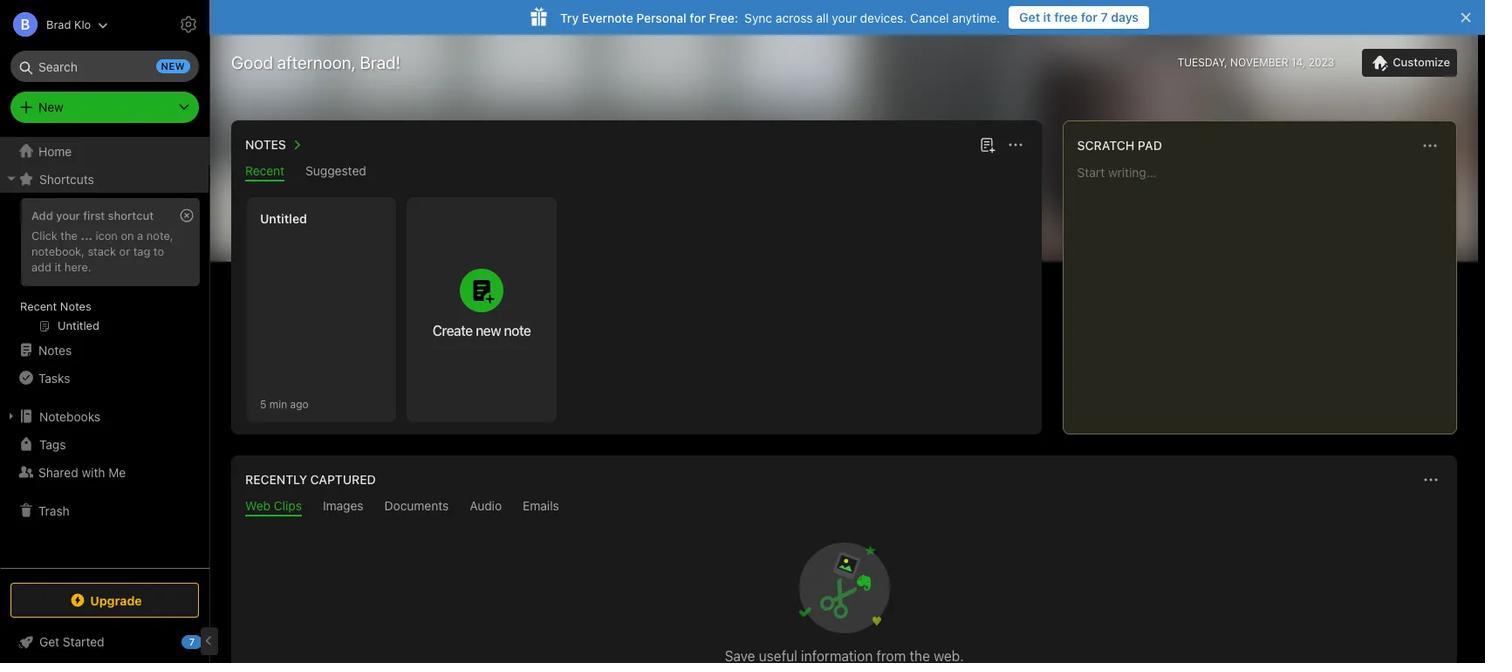 Task type: describe. For each thing, give the bounding box(es) containing it.
emails
[[523, 498, 559, 513]]

click to collapse image
[[203, 631, 216, 652]]

notes inside button
[[245, 137, 286, 152]]

evernote
[[582, 10, 633, 25]]

audio tab
[[470, 498, 502, 517]]

scratch pad button
[[1074, 135, 1162, 156]]

Search text field
[[23, 51, 187, 82]]

recent tab panel
[[231, 182, 1042, 435]]

5
[[260, 398, 267, 411]]

clips
[[274, 498, 302, 513]]

notebooks link
[[0, 402, 209, 430]]

tasks
[[38, 370, 70, 385]]

min
[[269, 398, 287, 411]]

web clips tab panel
[[231, 517, 1457, 663]]

trash
[[38, 503, 70, 518]]

emails tab
[[523, 498, 559, 517]]

recent tab
[[245, 163, 285, 182]]

get for get it free for 7 days
[[1019, 10, 1040, 24]]

or
[[119, 244, 130, 258]]

scratch pad
[[1078, 138, 1162, 153]]

tags
[[39, 437, 66, 452]]

documents tab
[[384, 498, 449, 517]]

for for 7
[[1081, 10, 1098, 24]]

shared
[[38, 465, 78, 480]]

shared with me link
[[0, 458, 209, 486]]

Start writing… text field
[[1078, 165, 1456, 420]]

shortcuts button
[[0, 165, 209, 193]]

more actions image for scratch pad
[[1420, 135, 1441, 156]]

notes link
[[0, 336, 209, 364]]

images
[[323, 498, 364, 513]]

2 vertical spatial notes
[[38, 343, 72, 357]]

free
[[1054, 10, 1078, 24]]

personal
[[637, 10, 687, 25]]

more actions image for recently captured
[[1421, 470, 1442, 490]]

get started
[[39, 634, 104, 649]]

settings image
[[178, 14, 199, 35]]

expand notebooks image
[[4, 409, 18, 423]]

add
[[31, 260, 51, 274]]

Account field
[[0, 7, 108, 42]]

...
[[81, 229, 92, 243]]

try
[[560, 10, 579, 25]]

web clips tab
[[245, 498, 302, 517]]

more actions field for scratch pad
[[1418, 134, 1443, 158]]

5 min ago
[[260, 398, 309, 411]]

recently captured button
[[242, 470, 376, 490]]

recently
[[245, 472, 307, 487]]

days
[[1111, 10, 1139, 24]]

note
[[504, 323, 531, 339]]

devices.
[[860, 10, 907, 25]]

tab list for notes
[[235, 163, 1038, 182]]

to
[[153, 244, 164, 258]]

brad
[[46, 17, 71, 31]]

your inside group
[[56, 209, 80, 223]]

anytime.
[[952, 10, 1000, 25]]

recent notes
[[20, 299, 91, 313]]

here.
[[64, 260, 91, 274]]

14,
[[1292, 56, 1306, 69]]

brad!
[[360, 52, 401, 72]]

home
[[38, 144, 72, 158]]

recent for recent notes
[[20, 299, 57, 313]]

a
[[137, 229, 143, 243]]

0 vertical spatial your
[[832, 10, 857, 25]]

2023
[[1309, 56, 1335, 69]]

all
[[816, 10, 829, 25]]

captured
[[310, 472, 376, 487]]

sync
[[745, 10, 772, 25]]

get it free for 7 days button
[[1009, 6, 1149, 29]]

started
[[63, 634, 104, 649]]

new inside search field
[[161, 60, 185, 72]]

afternoon,
[[277, 52, 356, 72]]

web
[[245, 498, 271, 513]]

more actions field for recently captured
[[1419, 468, 1443, 492]]

7 inside button
[[1101, 10, 1108, 24]]

tab list for recently captured
[[235, 498, 1454, 517]]

icon on a note, notebook, stack or tag to add it here.
[[31, 229, 173, 274]]

tag
[[133, 244, 150, 258]]

untitled
[[260, 211, 307, 226]]

create new note button
[[407, 197, 557, 422]]



Task type: vqa. For each thing, say whether or not it's contained in the screenshot.
CLEAN BATHROOM 2 cell
no



Task type: locate. For each thing, give the bounding box(es) containing it.
upgrade button
[[10, 583, 199, 618]]

new
[[161, 60, 185, 72], [476, 323, 501, 339]]

1 horizontal spatial for
[[1081, 10, 1098, 24]]

add your first shortcut
[[31, 209, 154, 223]]

more actions image
[[1005, 134, 1026, 155], [1420, 135, 1441, 156], [1421, 470, 1442, 490]]

get left "free"
[[1019, 10, 1040, 24]]

notes
[[245, 137, 286, 152], [60, 299, 91, 313], [38, 343, 72, 357]]

0 vertical spatial recent
[[245, 163, 285, 178]]

scratch
[[1078, 138, 1135, 153]]

trash link
[[0, 497, 209, 525]]

2 for from the left
[[690, 10, 706, 25]]

7 inside help and learning task checklist field
[[189, 636, 195, 648]]

group containing add your first shortcut
[[0, 193, 209, 343]]

More actions field
[[1003, 133, 1028, 157], [1418, 134, 1443, 158], [1419, 468, 1443, 492]]

images tab
[[323, 498, 364, 517]]

audio
[[470, 498, 502, 513]]

pad
[[1138, 138, 1162, 153]]

recent inside group
[[20, 299, 57, 313]]

get for get started
[[39, 634, 59, 649]]

it down notebook,
[[55, 260, 61, 274]]

get inside help and learning task checklist field
[[39, 634, 59, 649]]

new down settings 'icon'
[[161, 60, 185, 72]]

group
[[0, 193, 209, 343]]

1 vertical spatial new
[[476, 323, 501, 339]]

new search field
[[23, 51, 190, 82]]

good afternoon, brad!
[[231, 52, 401, 72]]

recently captured
[[245, 472, 376, 487]]

recent
[[245, 163, 285, 178], [20, 299, 57, 313]]

it left "free"
[[1043, 10, 1051, 24]]

tuesday, november 14, 2023
[[1178, 56, 1335, 69]]

1 vertical spatial your
[[56, 209, 80, 223]]

notes inside group
[[60, 299, 91, 313]]

1 vertical spatial get
[[39, 634, 59, 649]]

1 vertical spatial it
[[55, 260, 61, 274]]

1 horizontal spatial it
[[1043, 10, 1051, 24]]

tuesday,
[[1178, 56, 1228, 69]]

1 horizontal spatial get
[[1019, 10, 1040, 24]]

across
[[776, 10, 813, 25]]

shortcut
[[108, 209, 154, 223]]

tasks button
[[0, 364, 209, 392]]

suggested
[[306, 163, 366, 178]]

recent for recent
[[245, 163, 285, 178]]

web clips
[[245, 498, 302, 513]]

click the ...
[[31, 229, 92, 243]]

recent down notes button
[[245, 163, 285, 178]]

it inside icon on a note, notebook, stack or tag to add it here.
[[55, 260, 61, 274]]

1 horizontal spatial new
[[476, 323, 501, 339]]

get inside button
[[1019, 10, 1040, 24]]

0 horizontal spatial your
[[56, 209, 80, 223]]

november
[[1231, 56, 1289, 69]]

new
[[38, 99, 64, 114]]

notes up recent tab
[[245, 137, 286, 152]]

get
[[1019, 10, 1040, 24], [39, 634, 59, 649]]

tree
[[0, 137, 209, 567]]

0 vertical spatial it
[[1043, 10, 1051, 24]]

tab list
[[235, 163, 1038, 182], [235, 498, 1454, 517]]

it inside button
[[1043, 10, 1051, 24]]

your right the all
[[832, 10, 857, 25]]

your up the
[[56, 209, 80, 223]]

tree containing home
[[0, 137, 209, 567]]

0 vertical spatial 7
[[1101, 10, 1108, 24]]

upgrade
[[90, 593, 142, 608]]

try evernote personal for free: sync across all your devices. cancel anytime.
[[560, 10, 1000, 25]]

Help and Learning task checklist field
[[0, 628, 209, 656]]

customize
[[1393, 55, 1450, 69]]

1 vertical spatial tab list
[[235, 498, 1454, 517]]

for right "free"
[[1081, 10, 1098, 24]]

0 horizontal spatial get
[[39, 634, 59, 649]]

for for free:
[[690, 10, 706, 25]]

it
[[1043, 10, 1051, 24], [55, 260, 61, 274]]

note,
[[146, 229, 173, 243]]

customize button
[[1363, 49, 1457, 77]]

free:
[[709, 10, 738, 25]]

new inside button
[[476, 323, 501, 339]]

7
[[1101, 10, 1108, 24], [189, 636, 195, 648]]

0 vertical spatial notes
[[245, 137, 286, 152]]

good
[[231, 52, 273, 72]]

1 vertical spatial 7
[[189, 636, 195, 648]]

0 vertical spatial new
[[161, 60, 185, 72]]

tab list containing web clips
[[235, 498, 1454, 517]]

stack
[[88, 244, 116, 258]]

notebooks
[[39, 409, 100, 424]]

notes up tasks
[[38, 343, 72, 357]]

notes down here.
[[60, 299, 91, 313]]

0 horizontal spatial 7
[[189, 636, 195, 648]]

1 vertical spatial recent
[[20, 299, 57, 313]]

0 horizontal spatial it
[[55, 260, 61, 274]]

your
[[832, 10, 857, 25], [56, 209, 80, 223]]

1 for from the left
[[1081, 10, 1098, 24]]

notebook,
[[31, 244, 85, 258]]

suggested tab
[[306, 163, 366, 182]]

create
[[433, 323, 473, 339]]

shared with me
[[38, 465, 126, 480]]

add
[[31, 209, 53, 223]]

0 vertical spatial tab list
[[235, 163, 1038, 182]]

home link
[[0, 137, 209, 165]]

the
[[61, 229, 78, 243]]

icon
[[95, 229, 118, 243]]

shortcuts
[[39, 171, 94, 186]]

click
[[31, 229, 57, 243]]

7 left days
[[1101, 10, 1108, 24]]

0 horizontal spatial new
[[161, 60, 185, 72]]

0 horizontal spatial recent
[[20, 299, 57, 313]]

0 vertical spatial get
[[1019, 10, 1040, 24]]

for left free:
[[690, 10, 706, 25]]

on
[[121, 229, 134, 243]]

new left note
[[476, 323, 501, 339]]

brad klo
[[46, 17, 91, 31]]

documents
[[384, 498, 449, 513]]

create new note
[[433, 323, 531, 339]]

2 tab list from the top
[[235, 498, 1454, 517]]

tags button
[[0, 430, 209, 458]]

cancel
[[910, 10, 949, 25]]

tab list containing recent
[[235, 163, 1038, 182]]

recent down the add
[[20, 299, 57, 313]]

get it free for 7 days
[[1019, 10, 1139, 24]]

1 tab list from the top
[[235, 163, 1038, 182]]

1 horizontal spatial recent
[[245, 163, 285, 178]]

notes button
[[242, 134, 307, 155]]

new button
[[10, 92, 199, 123]]

for
[[1081, 10, 1098, 24], [690, 10, 706, 25]]

1 horizontal spatial your
[[832, 10, 857, 25]]

1 vertical spatial notes
[[60, 299, 91, 313]]

0 horizontal spatial for
[[690, 10, 706, 25]]

for inside button
[[1081, 10, 1098, 24]]

with
[[82, 465, 105, 480]]

klo
[[74, 17, 91, 31]]

first
[[83, 209, 105, 223]]

1 horizontal spatial 7
[[1101, 10, 1108, 24]]

7 left click to collapse image
[[189, 636, 195, 648]]

get left "started"
[[39, 634, 59, 649]]

me
[[108, 465, 126, 480]]

ago
[[290, 398, 309, 411]]



